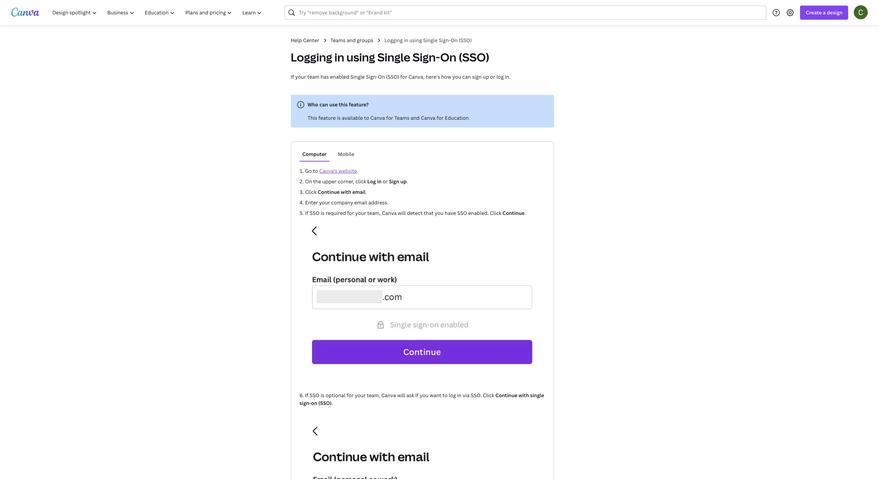 Task type: vqa. For each thing, say whether or not it's contained in the screenshot.
right Teams
yes



Task type: locate. For each thing, give the bounding box(es) containing it.
click continue with email .
[[305, 189, 367, 195]]

to
[[364, 114, 369, 121], [313, 168, 318, 174], [443, 392, 448, 399]]

design
[[827, 9, 843, 16]]

log
[[497, 73, 504, 80], [449, 392, 456, 399]]

and
[[347, 37, 356, 44], [411, 114, 420, 121]]

1 vertical spatial single
[[378, 50, 411, 65]]

to right available
[[364, 114, 369, 121]]

0 horizontal spatial using
[[347, 50, 375, 65]]

has
[[321, 73, 329, 80]]

go
[[305, 168, 312, 174]]

in
[[404, 37, 409, 44], [335, 50, 344, 65], [377, 178, 382, 185], [457, 392, 462, 399]]

logging in using single sign-on (sso)
[[385, 37, 472, 44], [291, 50, 490, 65]]

logging right groups
[[385, 37, 403, 44]]

2 vertical spatial continue
[[496, 392, 518, 399]]

canva,
[[409, 73, 425, 80]]

enabled.
[[469, 210, 489, 216]]

logging in using single sign-on (sso) link
[[385, 37, 472, 44]]

sign- inside logging in using single sign-on (sso) link
[[439, 37, 451, 44]]

0 vertical spatial using
[[410, 37, 422, 44]]

0 vertical spatial up
[[483, 73, 489, 80]]

click
[[305, 189, 317, 195], [490, 210, 502, 216], [483, 392, 495, 399]]

if left team
[[291, 73, 294, 80]]

continue down upper
[[318, 189, 340, 195]]

on
[[451, 37, 458, 44], [441, 50, 457, 65], [378, 73, 385, 80], [305, 178, 312, 185]]

your
[[296, 73, 306, 80], [319, 199, 330, 206], [356, 210, 366, 216], [355, 392, 366, 399]]

0 vertical spatial or
[[491, 73, 496, 80]]

want
[[430, 392, 442, 399]]

you right the if
[[420, 392, 429, 399]]

1 vertical spatial logging
[[291, 50, 332, 65]]

address.
[[369, 199, 389, 206]]

0 horizontal spatial teams
[[331, 37, 346, 44]]

1 vertical spatial or
[[383, 178, 388, 185]]

or left sign
[[383, 178, 388, 185]]

1 horizontal spatial single
[[378, 50, 411, 65]]

sign-
[[439, 37, 451, 44], [413, 50, 441, 65], [366, 73, 378, 80]]

who
[[308, 101, 319, 108]]

1 horizontal spatial can
[[463, 73, 471, 80]]

continue
[[318, 189, 340, 195], [503, 210, 525, 216], [496, 392, 518, 399]]

0 horizontal spatial log
[[449, 392, 456, 399]]

1 horizontal spatial you
[[435, 210, 444, 216]]

team,
[[368, 210, 381, 216], [367, 392, 380, 399]]

can left sign
[[463, 73, 471, 80]]

click right enabled. in the right of the page
[[490, 210, 502, 216]]

how
[[442, 73, 452, 80]]

1 vertical spatial up
[[401, 178, 407, 185]]

optional
[[326, 392, 346, 399]]

here's
[[426, 73, 440, 80]]

email down 'click'
[[353, 189, 366, 195]]

0 vertical spatial is
[[337, 114, 341, 121]]

can
[[463, 73, 471, 80], [320, 101, 328, 108]]

email for .
[[353, 189, 366, 195]]

or left in. in the right top of the page
[[491, 73, 496, 80]]

teams
[[331, 37, 346, 44], [395, 114, 410, 121]]

(sso)
[[459, 37, 472, 44], [459, 50, 490, 65], [386, 73, 399, 80], [319, 400, 332, 406]]

sso
[[310, 210, 320, 216], [458, 210, 467, 216], [310, 392, 320, 399]]

1 vertical spatial and
[[411, 114, 420, 121]]

0 horizontal spatial can
[[320, 101, 328, 108]]

detect
[[407, 210, 423, 216]]

0 vertical spatial email
[[353, 189, 366, 195]]

.
[[357, 168, 359, 174], [407, 178, 408, 185], [366, 189, 367, 195], [525, 210, 526, 216], [332, 400, 333, 406]]

this feature is available to canva for teams and canva for education.
[[308, 114, 470, 121]]

top level navigation element
[[48, 6, 268, 20]]

with down corner,
[[341, 189, 352, 195]]

create a design
[[806, 9, 843, 16]]

will left detect
[[398, 210, 406, 216]]

continue right enabled. in the right of the page
[[503, 210, 525, 216]]

logging down the center
[[291, 50, 332, 65]]

continue inside continue with single sign-on (sso)
[[496, 392, 518, 399]]

1 vertical spatial if
[[305, 210, 309, 216]]

with inside continue with single sign-on (sso)
[[519, 392, 529, 399]]

1 horizontal spatial up
[[483, 73, 489, 80]]

use
[[329, 101, 338, 108]]

if right the 6.
[[305, 392, 309, 399]]

is left optional at left
[[321, 392, 325, 399]]

2 vertical spatial you
[[420, 392, 429, 399]]

teams and groups
[[331, 37, 373, 44]]

1 horizontal spatial teams
[[395, 114, 410, 121]]

6.
[[300, 392, 304, 399]]

continue right 'sso.' at bottom
[[496, 392, 518, 399]]

0 horizontal spatial up
[[401, 178, 407, 185]]

0 horizontal spatial you
[[420, 392, 429, 399]]

sign
[[472, 73, 482, 80]]

will left ask
[[398, 392, 406, 399]]

0 vertical spatial and
[[347, 37, 356, 44]]

1 vertical spatial team,
[[367, 392, 380, 399]]

1 horizontal spatial logging
[[385, 37, 403, 44]]

you right how
[[453, 73, 462, 80]]

this
[[308, 114, 317, 121]]

your right optional at left
[[355, 392, 366, 399]]

website
[[339, 168, 357, 174]]

or
[[491, 73, 496, 80], [383, 178, 388, 185]]

is
[[337, 114, 341, 121], [321, 210, 325, 216], [321, 392, 325, 399]]

1 horizontal spatial with
[[519, 392, 529, 399]]

click up enter
[[305, 189, 317, 195]]

will
[[398, 210, 406, 216], [398, 392, 406, 399]]

click right 'sso.' at bottom
[[483, 392, 495, 399]]

1 vertical spatial sign-
[[413, 50, 441, 65]]

2 horizontal spatial to
[[443, 392, 448, 399]]

if
[[291, 73, 294, 80], [305, 210, 309, 216], [305, 392, 309, 399]]

1 horizontal spatial or
[[491, 73, 496, 80]]

0 vertical spatial if
[[291, 73, 294, 80]]

you right that
[[435, 210, 444, 216]]

1 vertical spatial using
[[347, 50, 375, 65]]

2 horizontal spatial single
[[423, 37, 438, 44]]

1 vertical spatial can
[[320, 101, 328, 108]]

log left via
[[449, 392, 456, 399]]

to right go
[[313, 168, 318, 174]]

canva
[[371, 114, 385, 121], [421, 114, 436, 121], [382, 210, 397, 216], [382, 392, 396, 399]]

canva down the address.
[[382, 210, 397, 216]]

if down enter
[[305, 210, 309, 216]]

up
[[483, 73, 489, 80], [401, 178, 407, 185]]

is for sso
[[321, 210, 325, 216]]

Try "remove background" or "brand kit" search field
[[299, 6, 763, 19]]

required
[[326, 210, 346, 216]]

0 vertical spatial logging
[[385, 37, 403, 44]]

email left the address.
[[355, 199, 367, 206]]

0 vertical spatial to
[[364, 114, 369, 121]]

0 vertical spatial with
[[341, 189, 352, 195]]

1 vertical spatial is
[[321, 210, 325, 216]]

is right feature
[[337, 114, 341, 121]]

that
[[424, 210, 434, 216]]

email
[[353, 189, 366, 195], [355, 199, 367, 206]]

log left in. in the right top of the page
[[497, 73, 504, 80]]

single
[[423, 37, 438, 44], [378, 50, 411, 65], [351, 73, 365, 80]]

1 vertical spatial email
[[355, 199, 367, 206]]

create a design button
[[801, 6, 849, 20]]

canva's website link
[[319, 168, 357, 174]]

1 vertical spatial logging in using single sign-on (sso)
[[291, 50, 490, 65]]

0 vertical spatial teams
[[331, 37, 346, 44]]

0 horizontal spatial and
[[347, 37, 356, 44]]

ask
[[407, 392, 414, 399]]

logging
[[385, 37, 403, 44], [291, 50, 332, 65]]

to right the want
[[443, 392, 448, 399]]

1 vertical spatial continue
[[503, 210, 525, 216]]

canva left education.
[[421, 114, 436, 121]]

2 horizontal spatial you
[[453, 73, 462, 80]]

with left single
[[519, 392, 529, 399]]

0 horizontal spatial with
[[341, 189, 352, 195]]

1 vertical spatial you
[[435, 210, 444, 216]]

who can use this feature?
[[308, 101, 369, 108]]

you
[[453, 73, 462, 80], [435, 210, 444, 216], [420, 392, 429, 399]]

0 horizontal spatial single
[[351, 73, 365, 80]]

christina overa image
[[854, 5, 868, 19]]

if sso is required for your team, canva will detect that you have sso enabled. click continue .
[[305, 210, 526, 216]]

1 horizontal spatial to
[[364, 114, 369, 121]]

with
[[341, 189, 352, 195], [519, 392, 529, 399]]

1 vertical spatial with
[[519, 392, 529, 399]]

0 vertical spatial sign-
[[439, 37, 451, 44]]

for
[[401, 73, 408, 80], [387, 114, 393, 121], [437, 114, 444, 121], [347, 210, 354, 216], [347, 392, 354, 399]]

0 horizontal spatial to
[[313, 168, 318, 174]]

0 vertical spatial log
[[497, 73, 504, 80]]

0 vertical spatial you
[[453, 73, 462, 80]]

is left required
[[321, 210, 325, 216]]

computer button
[[300, 147, 330, 161]]

can left use
[[320, 101, 328, 108]]

sso up the 'on'
[[310, 392, 320, 399]]

a
[[824, 9, 826, 16]]

using
[[410, 37, 422, 44], [347, 50, 375, 65]]



Task type: describe. For each thing, give the bounding box(es) containing it.
available
[[342, 114, 363, 121]]

0 vertical spatial single
[[423, 37, 438, 44]]

is for feature
[[337, 114, 341, 121]]

0 horizontal spatial logging
[[291, 50, 332, 65]]

this
[[339, 101, 348, 108]]

go to canva's website .
[[305, 168, 359, 174]]

0 vertical spatial logging in using single sign-on (sso)
[[385, 37, 472, 44]]

single
[[531, 392, 545, 399]]

center
[[303, 37, 319, 44]]

1 vertical spatial teams
[[395, 114, 410, 121]]

groups
[[357, 37, 373, 44]]

in.
[[505, 73, 511, 80]]

enter your company email address.
[[305, 199, 389, 206]]

1 horizontal spatial log
[[497, 73, 504, 80]]

your right enter
[[319, 199, 330, 206]]

0 vertical spatial will
[[398, 210, 406, 216]]

sign-
[[300, 400, 311, 406]]

help
[[291, 37, 302, 44]]

1 vertical spatial log
[[449, 392, 456, 399]]

2 vertical spatial if
[[305, 392, 309, 399]]

canva's
[[319, 168, 338, 174]]

2 vertical spatial single
[[351, 73, 365, 80]]

your down enter your company email address.
[[356, 210, 366, 216]]

0 horizontal spatial or
[[383, 178, 388, 185]]

continue with single sign-on (sso)
[[300, 392, 545, 406]]

enabled
[[330, 73, 349, 80]]

feature
[[319, 114, 336, 121]]

(sso) inside continue with single sign-on (sso)
[[319, 400, 332, 406]]

have
[[445, 210, 456, 216]]

2 vertical spatial to
[[443, 392, 448, 399]]

help center
[[291, 37, 319, 44]]

on
[[311, 400, 317, 406]]

sign
[[389, 178, 400, 185]]

0 vertical spatial click
[[305, 189, 317, 195]]

company
[[331, 199, 353, 206]]

feature?
[[349, 101, 369, 108]]

0 vertical spatial continue
[[318, 189, 340, 195]]

0 vertical spatial can
[[463, 73, 471, 80]]

canva left ask
[[382, 392, 396, 399]]

6. if sso is optional for your team, canva will ask if you want to log in via sso. click
[[300, 392, 496, 399]]

sso down enter
[[310, 210, 320, 216]]

sso.
[[471, 392, 482, 399]]

upper
[[323, 178, 337, 185]]

education.
[[445, 114, 470, 121]]

canva right available
[[371, 114, 385, 121]]

computer
[[303, 151, 327, 157]]

1 vertical spatial click
[[490, 210, 502, 216]]

via
[[463, 392, 470, 399]]

create
[[806, 9, 822, 16]]

2 vertical spatial click
[[483, 392, 495, 399]]

teams and groups link
[[331, 37, 373, 44]]

2 vertical spatial sign-
[[366, 73, 378, 80]]

sso right have
[[458, 210, 467, 216]]

the
[[313, 178, 321, 185]]

enter
[[305, 199, 318, 206]]

0 vertical spatial team,
[[368, 210, 381, 216]]

email for address.
[[355, 199, 367, 206]]

help center link
[[291, 37, 319, 44]]

mobile
[[338, 151, 355, 157]]

1 horizontal spatial using
[[410, 37, 422, 44]]

if for if sso is required for your team, canva will detect that you have sso enabled. click continue .
[[305, 210, 309, 216]]

on the upper corner, click log in or sign up .
[[305, 178, 408, 185]]

if
[[416, 392, 419, 399]]

if for if your team has enabled single sign-on (sso) for canva, here's how you can sign up or log in.
[[291, 73, 294, 80]]

mobile button
[[335, 147, 357, 161]]

your left team
[[296, 73, 306, 80]]

logging inside logging in using single sign-on (sso) link
[[385, 37, 403, 44]]

1 horizontal spatial and
[[411, 114, 420, 121]]

corner,
[[338, 178, 354, 185]]

2 vertical spatial is
[[321, 392, 325, 399]]

team
[[308, 73, 320, 80]]

click
[[356, 178, 366, 185]]

1 vertical spatial to
[[313, 168, 318, 174]]

log
[[368, 178, 376, 185]]

1 vertical spatial will
[[398, 392, 406, 399]]

if your team has enabled single sign-on (sso) for canva, here's how you can sign up or log in.
[[291, 73, 511, 80]]



